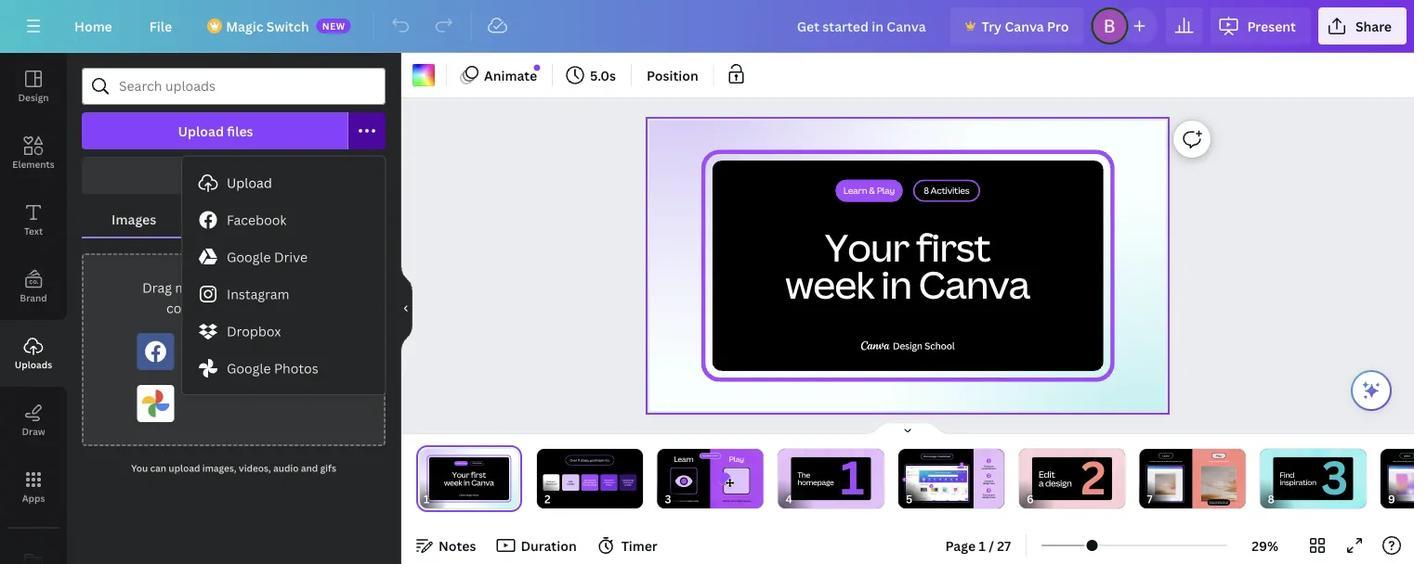 Task type: vqa. For each thing, say whether or not it's contained in the screenshot.
Upgrade
no



Task type: locate. For each thing, give the bounding box(es) containing it.
1 vertical spatial upload
[[227, 174, 272, 192]]

a left video
[[676, 500, 678, 503]]

0 horizontal spatial with
[[583, 482, 587, 485]]

canva right try
[[1005, 17, 1044, 35]]

make
[[735, 500, 741, 503]]

google down facebook
[[227, 249, 271, 266]]

and
[[1153, 461, 1156, 463], [1172, 461, 1175, 463], [1402, 461, 1404, 463], [301, 463, 318, 475], [611, 482, 614, 485], [629, 482, 633, 485], [583, 484, 586, 487], [684, 500, 688, 503], [731, 500, 735, 503]]

your inside find your projects here create a design here find recent designs here
[[989, 465, 994, 468]]

edit a design right find your projects here create a design here find recent designs here
[[1039, 469, 1072, 490]]

your
[[989, 465, 994, 468], [551, 481, 556, 484]]

to left find
[[1397, 461, 1398, 463]]

upload up facebook
[[227, 174, 272, 192]]

1
[[840, 446, 864, 509], [988, 459, 990, 464], [904, 478, 905, 483], [979, 538, 986, 555]]

here right designs
[[991, 497, 996, 500]]

1 horizontal spatial how
[[1161, 461, 1164, 463]]

facebook button
[[182, 202, 385, 239]]

google drive
[[227, 249, 308, 266]]

and left learn
[[684, 500, 688, 503]]

how right watch on the right of the page
[[1161, 461, 1164, 463]]

happen
[[743, 500, 751, 503]]

a right create at bottom right
[[992, 480, 994, 483]]

design inside find your projects here create a design here find recent designs here
[[983, 483, 990, 486]]

how right learn
[[694, 500, 698, 503]]

canva right the in
[[918, 259, 1030, 311]]

click and watch how to add, edit and resize text experiment with the text box
[[1150, 461, 1229, 463]]

text right the
[[1223, 461, 1226, 463]]

design right find your projects here create a design here find recent designs here
[[1045, 478, 1072, 490]]

you
[[131, 463, 148, 475]]

and right the share
[[629, 482, 633, 485]]

0 vertical spatial google
[[227, 249, 271, 266]]

0 vertical spatial canva
[[1005, 17, 1044, 35]]

side panel tab list
[[0, 53, 67, 565]]

2 horizontal spatial with
[[1217, 461, 1220, 463]]

google down 'dropbox'
[[227, 360, 271, 378]]

2 google from the top
[[227, 360, 271, 378]]

how
[[1161, 461, 1164, 463], [694, 500, 698, 503]]

1 inside button
[[979, 538, 986, 555]]

position button
[[639, 60, 706, 90]]

collaborate,
[[622, 480, 634, 483]]

try
[[982, 17, 1002, 35]]

2 left click
[[1081, 446, 1106, 509]]

new
[[322, 20, 345, 32]]

1 horizontal spatial text
[[1223, 461, 1226, 463]]

publish
[[624, 484, 631, 487]]

draw
[[22, 426, 45, 438]]

your for find your way around
[[551, 481, 556, 484]]

design right around
[[568, 483, 574, 486]]

uploads
[[15, 359, 52, 371]]

find
[[984, 465, 989, 468], [1280, 471, 1294, 481], [547, 481, 551, 484], [983, 494, 988, 497]]

your right the way
[[551, 481, 556, 484]]

t
[[1414, 461, 1414, 463]]

1 horizontal spatial with
[[609, 480, 614, 483]]

recent
[[988, 494, 995, 497]]

/
[[989, 538, 994, 555]]

1 vertical spatial google
[[227, 360, 271, 378]]

menu
[[182, 157, 385, 395]]

1 right the homepage in the bottom of the page
[[840, 446, 864, 509]]

0 horizontal spatial how
[[694, 500, 698, 503]]

5.0s button
[[560, 60, 623, 90]]

upload files button
[[82, 112, 348, 150]]

here inside drag media here to upload or connect an account...
[[217, 279, 245, 297]]

a right around
[[567, 483, 568, 486]]

videos,
[[239, 463, 271, 475]]

google photos
[[227, 360, 318, 378]]

animate button
[[454, 60, 545, 90]]

1 vertical spatial upload
[[169, 463, 200, 475]]

2 up create at bottom right
[[988, 474, 990, 479]]

text
[[1180, 461, 1183, 463], [1223, 461, 1226, 463]]

duration button
[[491, 531, 584, 561]]

1 text from the left
[[1180, 461, 1183, 463]]

apps
[[22, 492, 45, 505]]

edit a design left get
[[567, 481, 574, 486]]

3
[[1321, 446, 1348, 509], [931, 485, 933, 489], [988, 489, 990, 494]]

with inside work with photos and videos
[[609, 480, 614, 483]]

edit right find your projects here create a design here find recent designs here
[[1039, 469, 1055, 481]]

1 horizontal spatial your
[[989, 465, 994, 468]]

pro
[[1047, 17, 1069, 35]]

elements button
[[0, 120, 67, 187]]

Page title text field
[[438, 491, 445, 509]]

upload up account...
[[265, 279, 308, 297]]

brand
[[20, 292, 47, 304]]

2 horizontal spatial design
[[1045, 478, 1072, 490]]

collaborate, share and publish
[[622, 480, 634, 487]]

your for find your projects here create a design here find recent designs here
[[989, 465, 994, 468]]

the
[[1221, 461, 1223, 463]]

upload right can
[[169, 463, 200, 475]]

0 horizontal spatial edit
[[569, 481, 572, 484]]

0 horizontal spatial upload
[[178, 122, 224, 140]]

and right click
[[1153, 461, 1156, 463]]

your first
[[825, 222, 990, 273]]

time
[[1220, 483, 1223, 484]]

share button
[[1318, 7, 1407, 45]]

0 horizontal spatial text
[[1180, 461, 1183, 463]]

create
[[984, 480, 992, 483]]

upload inside drag media here to upload or connect an account...
[[265, 279, 308, 297]]

here up the an
[[217, 279, 245, 297]]

1 horizontal spatial upload
[[227, 174, 272, 192]]

connect
[[166, 300, 218, 317]]

an
[[221, 300, 236, 317]]

2 left find your projects here create a design here find recent designs here
[[961, 463, 963, 467]]

it's time to explore
[[1214, 483, 1224, 486]]

1 vertical spatial your
[[551, 481, 556, 484]]

with inside the get inspired with elements and templates
[[583, 482, 587, 485]]

3 left find your projects here create a design here find recent designs here
[[931, 485, 933, 489]]

and right photos
[[611, 482, 614, 485]]

0 vertical spatial upload
[[265, 279, 308, 297]]

with left the
[[1217, 461, 1220, 463]]

to up account...
[[248, 279, 261, 297]]

1 vertical spatial canva
[[918, 259, 1030, 311]]

with right work
[[609, 480, 614, 483]]

1 left /
[[979, 538, 986, 555]]

upload left files
[[178, 122, 224, 140]]

yourself
[[232, 167, 284, 184]]

google inside 'button'
[[227, 360, 271, 378]]

edit left get
[[569, 481, 572, 484]]

the
[[797, 471, 810, 481]]

Design title text field
[[782, 7, 943, 45]]

page 1 / 27
[[946, 538, 1011, 555]]

box
[[1226, 461, 1229, 463]]

1 google from the top
[[227, 249, 271, 266]]

gifs
[[320, 463, 336, 475]]

0 vertical spatial upload
[[178, 122, 224, 140]]

audio
[[273, 463, 299, 475]]

and inside the get inspired with elements and templates
[[583, 484, 586, 487]]

with left elements
[[583, 482, 587, 485]]

to left "add,"
[[1164, 461, 1166, 463]]

find inside find your way around
[[547, 481, 551, 484]]

find inside find inspiration 3
[[1280, 471, 1294, 481]]

present button
[[1210, 7, 1311, 45]]

1 horizontal spatial upload
[[265, 279, 308, 297]]

photos
[[603, 482, 610, 485]]

graphics
[[1408, 461, 1414, 463]]

design button
[[0, 53, 67, 120]]

design up recent
[[983, 483, 990, 486]]

or
[[312, 279, 325, 297]]

0 horizontal spatial 3
[[931, 485, 933, 489]]

3 right inspiration
[[1321, 446, 1348, 509]]

google inside button
[[227, 249, 271, 266]]

3 up recent
[[988, 489, 990, 494]]

your up create at bottom right
[[989, 465, 994, 468]]

magic switch
[[226, 17, 309, 35]]

main menu bar
[[0, 0, 1414, 53]]

0 horizontal spatial upload
[[169, 463, 200, 475]]

2 horizontal spatial 3
[[1321, 446, 1348, 509]]

hide pages image
[[863, 422, 952, 437]]

page 1 image
[[416, 450, 522, 509]]

elements
[[12, 158, 55, 171]]

0 horizontal spatial your
[[551, 481, 556, 484]]

try canva pro button
[[950, 7, 1084, 45]]

try canva pro
[[982, 17, 1069, 35]]

and left add
[[1402, 461, 1404, 463]]

1 horizontal spatial design
[[983, 483, 990, 486]]

0 vertical spatial your
[[989, 465, 994, 468]]

how to find and add graphics t button
[[1381, 450, 1414, 509]]

and left gifs in the bottom of the page
[[301, 463, 318, 475]]

edit a design
[[1039, 469, 1072, 490], [567, 481, 574, 486]]

1 up projects at the right of page
[[988, 459, 990, 464]]

way
[[545, 483, 549, 486]]

1 vertical spatial how
[[694, 500, 698, 503]]

1 horizontal spatial 2
[[988, 474, 990, 479]]

to down it's
[[1214, 485, 1216, 486]]

homepage
[[797, 478, 834, 488]]

instagram button
[[182, 276, 385, 313]]

text right resize
[[1180, 461, 1183, 463]]

your inside find your way around
[[551, 481, 556, 484]]

and down get
[[583, 484, 586, 487]]

dropbox
[[227, 323, 281, 341]]

images button
[[82, 202, 186, 237]]

to
[[248, 279, 261, 297], [1164, 461, 1166, 463], [1397, 461, 1398, 463], [1214, 485, 1216, 486]]

1 horizontal spatial 3
[[988, 489, 990, 494]]

designs
[[982, 497, 990, 500]]

google for google photos
[[227, 360, 271, 378]]

brand button
[[0, 254, 67, 321]]

your
[[825, 222, 909, 273]]



Task type: describe. For each thing, give the bounding box(es) containing it.
and inside button
[[1402, 461, 1404, 463]]

videos
[[216, 210, 259, 228]]

upload for upload
[[227, 174, 272, 192]]

dropbox button
[[182, 313, 385, 350]]

duration
[[521, 538, 577, 555]]

inspired
[[588, 480, 596, 483]]

it
[[741, 500, 743, 503]]

here up recent
[[990, 483, 995, 486]]

and left make
[[731, 500, 735, 503]]

first
[[916, 222, 990, 273]]

find for projects
[[984, 465, 989, 468]]

1 down hide pages image
[[904, 478, 905, 483]]

in
[[881, 259, 911, 311]]

file
[[149, 17, 172, 35]]

learn
[[674, 455, 694, 465]]

it's
[[1215, 483, 1219, 484]]

record yourself
[[184, 167, 284, 184]]

0 vertical spatial how
[[1161, 461, 1164, 463]]

design
[[18, 91, 49, 104]]

magic
[[226, 17, 263, 35]]

drag
[[142, 279, 172, 297]]

home link
[[59, 7, 127, 45]]

account...
[[239, 300, 301, 317]]

0 horizontal spatial design
[[568, 483, 574, 486]]

1 horizontal spatial edit
[[1039, 469, 1055, 481]]

text
[[24, 225, 43, 237]]

upload files
[[178, 122, 253, 140]]

find inspiration 3
[[1280, 446, 1348, 509]]

Search uploads search field
[[119, 69, 374, 104]]

google for google drive
[[227, 249, 271, 266]]

watch
[[669, 500, 676, 503]]

explore
[[1217, 485, 1224, 486]]

get
[[584, 480, 587, 483]]

no color image
[[413, 64, 435, 86]]

canva inside button
[[1005, 17, 1044, 35]]

timer
[[621, 538, 658, 555]]

find
[[1399, 461, 1401, 463]]

how
[[1393, 461, 1396, 463]]

find for way
[[547, 481, 551, 484]]

drive
[[274, 249, 308, 266]]

2 text from the left
[[1223, 461, 1226, 463]]

notes
[[439, 538, 476, 555]]

a inside find your projects here create a design here find recent designs here
[[992, 480, 994, 483]]

notes button
[[409, 531, 484, 561]]

menu containing upload
[[182, 157, 385, 395]]

here right projects at the right of page
[[991, 468, 996, 471]]

play
[[729, 455, 744, 465]]

around
[[550, 483, 557, 486]]

present
[[1247, 17, 1296, 35]]

inspiration
[[1280, 478, 1316, 488]]

instagram
[[227, 286, 289, 303]]

find your way around
[[545, 481, 557, 486]]

record
[[184, 167, 229, 184]]

click
[[1150, 461, 1153, 463]]

upload button
[[182, 164, 385, 202]]

share
[[623, 482, 629, 485]]

the homepage 1
[[797, 446, 864, 509]]

resize
[[1175, 461, 1179, 463]]

find for 3
[[1280, 471, 1294, 481]]

and inside collaborate, share and publish
[[629, 482, 633, 485]]

learn
[[688, 500, 694, 503]]

2 horizontal spatial 2
[[1081, 446, 1106, 509]]

elements
[[587, 482, 596, 485]]

1 horizontal spatial edit a design
[[1039, 469, 1072, 490]]

timer button
[[592, 531, 665, 561]]

0 horizontal spatial edit a design
[[567, 481, 574, 486]]

hide image
[[400, 264, 413, 354]]

file button
[[135, 7, 187, 45]]

and inside work with photos and videos
[[611, 482, 614, 485]]

0 horizontal spatial 2
[[961, 463, 963, 467]]

templates
[[587, 484, 597, 487]]

animate
[[484, 66, 537, 84]]

photos
[[274, 360, 318, 378]]

page
[[946, 538, 976, 555]]

draw button
[[0, 387, 67, 454]]

google photos button
[[182, 350, 385, 387]]

work
[[604, 480, 609, 483]]

google drive button
[[182, 239, 385, 276]]

images
[[112, 210, 156, 228]]

record yourself button
[[82, 157, 386, 194]]

drag media here to upload or connect an account...
[[142, 279, 325, 317]]

how to find and add graphics t
[[1393, 461, 1414, 463]]

video
[[678, 500, 684, 503]]

week in canva
[[785, 259, 1030, 311]]

text button
[[0, 187, 67, 254]]

to inside drag media here to upload or connect an account...
[[248, 279, 261, 297]]

find your projects here create a design here find recent designs here
[[982, 465, 996, 500]]

uploads button
[[0, 321, 67, 387]]

and right the edit
[[1172, 461, 1175, 463]]

a right find your projects here create a design here find recent designs here
[[1039, 478, 1043, 490]]

position
[[647, 66, 698, 84]]

to inside button
[[1397, 461, 1398, 463]]

canva assistant image
[[1360, 380, 1383, 402]]

29%
[[1252, 538, 1278, 555]]

to inside it's time to explore
[[1214, 485, 1216, 486]]

page 1 / 27 button
[[938, 531, 1018, 561]]

work with photos and videos
[[603, 480, 614, 487]]

apps button
[[0, 454, 67, 521]]

27
[[997, 538, 1011, 555]]

projects
[[982, 468, 991, 471]]

new image
[[534, 65, 540, 71]]

upload for upload files
[[178, 122, 224, 140]]

can
[[150, 463, 166, 475]]

share
[[1356, 17, 1392, 35]]

home
[[74, 17, 112, 35]]

get inspired with elements and templates
[[583, 480, 597, 487]]



